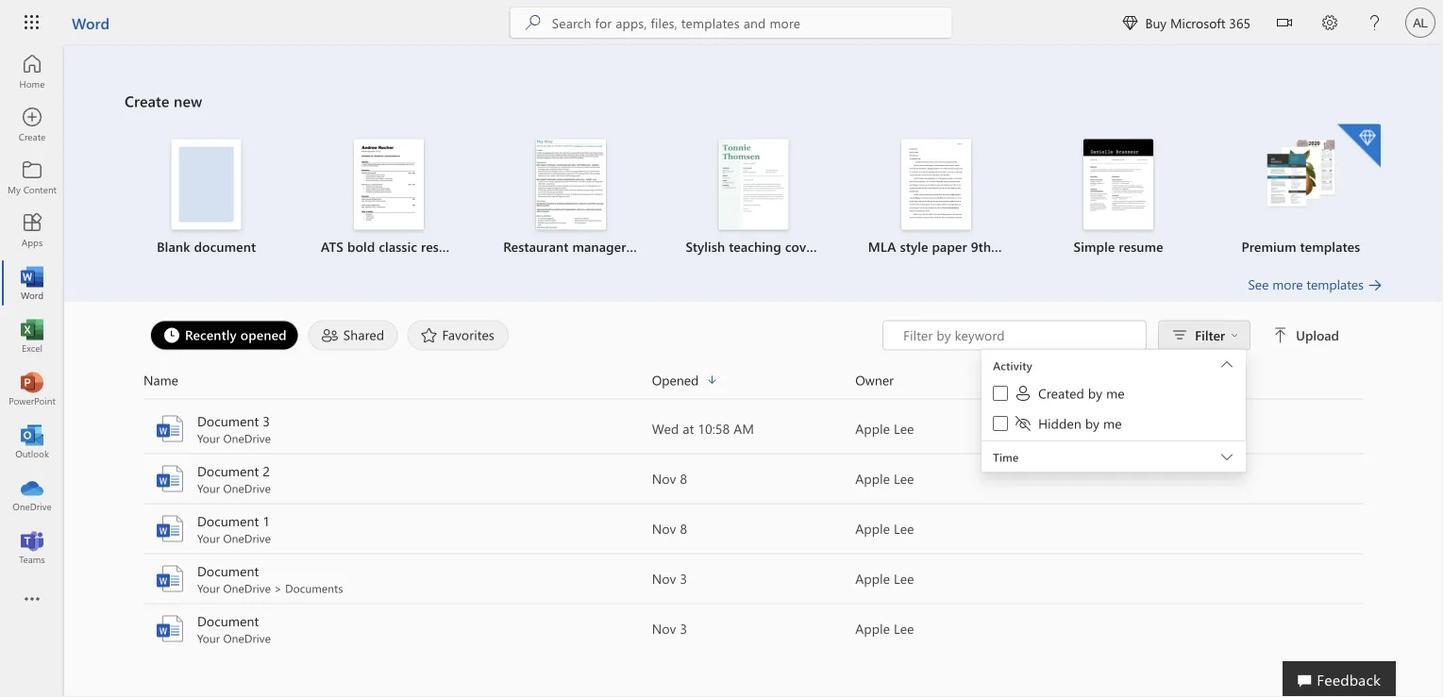 Task type: describe. For each thing, give the bounding box(es) containing it.
hidden
[[1038, 415, 1081, 432]]

blank document element
[[126, 139, 286, 256]]

10:58
[[698, 420, 730, 437]]

name document 1 cell
[[143, 512, 652, 546]]

feedback button
[[1283, 662, 1396, 697]]

nov for document your onedrive > documents
[[652, 570, 676, 588]]

bold
[[347, 238, 375, 255]]

365
[[1229, 14, 1251, 31]]


[[1123, 15, 1138, 30]]

hidden by me
[[1038, 415, 1122, 432]]

me for hidden by me
[[1103, 415, 1122, 432]]

nov for document your onedrive
[[652, 620, 676, 638]]

apple lee for document your onedrive > documents
[[855, 570, 914, 588]]

lee for document 3 your onedrive
[[894, 420, 914, 437]]

2 resume from the left
[[630, 238, 675, 255]]

name
[[143, 371, 178, 389]]

premium
[[1242, 238, 1296, 255]]

shared tab
[[304, 320, 403, 351]]

stylish teaching cover letter
[[686, 238, 855, 255]]

wed at 10:58 am
[[652, 420, 754, 437]]

upload
[[1296, 327, 1339, 344]]

 upload
[[1273, 327, 1339, 344]]

ats bold classic resume image
[[354, 139, 424, 230]]

create image
[[23, 115, 42, 134]]

 buy microsoft 365
[[1123, 14, 1251, 31]]

2 name document cell from the top
[[143, 612, 652, 646]]

3 menu from the top
[[982, 380, 1246, 441]]

shared
[[343, 326, 384, 344]]

nov 8 for document 1
[[652, 520, 687, 538]]

9th
[[971, 238, 991, 255]]


[[1231, 332, 1238, 339]]

row inside "create new" main content
[[143, 370, 1364, 400]]

ats bold classic resume
[[321, 238, 466, 255]]

favorites element
[[407, 320, 509, 351]]

document for document your onedrive > documents
[[197, 563, 259, 580]]

Search box. Suggestions appear as you type. search field
[[552, 8, 952, 38]]

recently opened element
[[150, 320, 299, 351]]

created by me checkbox item
[[982, 380, 1246, 411]]

am
[[734, 420, 754, 437]]

your for document 2
[[197, 481, 220, 496]]

blank
[[157, 238, 190, 255]]

activity inside column header
[[1059, 371, 1102, 389]]

simple resume
[[1074, 238, 1163, 255]]

document your onedrive > documents
[[197, 563, 343, 596]]

premium templates image
[[1266, 139, 1336, 209]]

document for document your onedrive
[[197, 613, 259, 630]]

tab list inside "create new" main content
[[145, 320, 883, 351]]

created
[[1038, 385, 1084, 402]]

3 for document your onedrive
[[680, 620, 687, 638]]

create new main content
[[64, 45, 1443, 655]]

see more templates
[[1248, 276, 1364, 293]]

outlook image
[[23, 432, 42, 451]]

document for document 3 your onedrive
[[197, 412, 259, 430]]

created by me
[[1038, 385, 1125, 402]]

2 menu from the top
[[982, 350, 1246, 442]]

al
[[1413, 15, 1428, 30]]

mla
[[868, 238, 896, 255]]

apple for document 2 your onedrive
[[855, 470, 890, 487]]

2
[[263, 462, 270, 480]]

teams image
[[23, 538, 42, 557]]

new
[[174, 91, 202, 111]]

opened button
[[652, 370, 855, 391]]

premium templates diamond image
[[1337, 124, 1381, 168]]

lee for document 1 your onedrive
[[894, 520, 914, 538]]

wed
[[652, 420, 679, 437]]

recently
[[185, 326, 237, 344]]

create new
[[125, 91, 202, 111]]

see
[[1248, 276, 1269, 293]]

document your onedrive
[[197, 613, 271, 646]]

onedrive image
[[23, 485, 42, 504]]

1 menu from the top
[[982, 349, 1246, 350]]

apple for document 1 your onedrive
[[855, 520, 890, 538]]

nov for document 1 your onedrive
[[652, 520, 676, 538]]

lee for document 2 your onedrive
[[894, 470, 914, 487]]

apple for document your onedrive
[[855, 620, 890, 638]]

letter
[[822, 238, 855, 255]]

displaying 5 out of 8 files. status
[[883, 320, 1343, 477]]

onedrive for 1
[[223, 531, 271, 546]]

hidden by me checkbox item
[[982, 411, 1246, 441]]

owner
[[855, 371, 894, 389]]

owner button
[[855, 370, 1059, 391]]

favorites
[[442, 326, 495, 344]]

0 vertical spatial templates
[[1300, 238, 1360, 255]]

apple lee for document 2 your onedrive
[[855, 470, 914, 487]]

lee for document your onedrive > documents
[[894, 570, 914, 588]]

recently opened tab
[[145, 320, 304, 351]]

mla style paper 9th edition
[[868, 238, 1038, 255]]



Task type: locate. For each thing, give the bounding box(es) containing it.
templates
[[1300, 238, 1360, 255], [1307, 276, 1364, 293]]

navigation
[[0, 45, 64, 574]]

document 2 your onedrive
[[197, 462, 271, 496]]

onedrive
[[223, 431, 271, 446], [223, 481, 271, 496], [223, 531, 271, 546], [223, 581, 271, 596], [223, 631, 271, 646]]

3 document from the top
[[197, 512, 259, 530]]

premium templates element
[[1221, 124, 1381, 256]]

nov 3 for document your onedrive > documents
[[652, 570, 687, 588]]

3 inside the document 3 your onedrive
[[263, 412, 270, 430]]

by down created by me
[[1085, 415, 1100, 432]]

your up document 1 your onedrive
[[197, 481, 220, 496]]

me inside the 'created by me' element
[[1106, 385, 1125, 402]]

nov 3
[[652, 570, 687, 588], [652, 620, 687, 638]]

document left 2
[[197, 462, 259, 480]]

none search field inside the word banner
[[510, 8, 952, 38]]

1 vertical spatial nov 8
[[652, 520, 687, 538]]

name document cell
[[143, 562, 652, 596], [143, 612, 652, 646]]

simple resume element
[[1039, 139, 1198, 256]]

1 resume from the left
[[421, 238, 466, 255]]

nov
[[652, 470, 676, 487], [652, 520, 676, 538], [652, 570, 676, 588], [652, 620, 676, 638]]

word image down apps image
[[23, 274, 42, 293]]

word image for document 1
[[155, 514, 185, 544]]

recently opened
[[185, 326, 287, 344]]

1
[[263, 512, 270, 530]]

manager
[[572, 238, 626, 255]]

premium templates
[[1242, 238, 1360, 255]]

more
[[1272, 276, 1303, 293]]

2 apple from the top
[[855, 470, 890, 487]]

name document 3 cell
[[143, 412, 652, 446]]

1 onedrive from the top
[[223, 431, 271, 446]]

excel image
[[23, 327, 42, 345]]

0 vertical spatial word image
[[155, 414, 185, 444]]

2 vertical spatial word image
[[155, 514, 185, 544]]

list containing blank document
[[125, 122, 1383, 275]]

restaurant
[[503, 238, 569, 255]]

lee
[[894, 420, 914, 437], [894, 470, 914, 487], [894, 520, 914, 538], [894, 570, 914, 588], [894, 620, 914, 638]]

1 vertical spatial 8
[[680, 520, 687, 538]]

blank document
[[157, 238, 256, 255]]

0 vertical spatial 3
[[263, 412, 270, 430]]

simple resume image
[[1084, 139, 1153, 230]]

list inside "create new" main content
[[125, 122, 1383, 275]]

2 your from the top
[[197, 481, 220, 496]]

0 vertical spatial by
[[1088, 385, 1102, 402]]

3 resume from the left
[[1119, 238, 1163, 255]]

5 apple from the top
[[855, 620, 890, 638]]

tab list containing recently opened
[[145, 320, 883, 351]]

2 onedrive from the top
[[223, 481, 271, 496]]

documents
[[285, 581, 343, 596]]

name document 2 cell
[[143, 462, 652, 496]]

by
[[1088, 385, 1102, 402], [1085, 415, 1100, 432]]

3 apple from the top
[[855, 520, 890, 538]]

shared element
[[308, 320, 398, 351]]

activity, column 4 of 4 column header
[[1059, 370, 1364, 391]]

paper
[[932, 238, 967, 255]]

word image for document 2
[[155, 464, 185, 494]]

3 word image from the top
[[155, 614, 185, 644]]

2 nov 3 from the top
[[652, 620, 687, 638]]

tab list
[[145, 320, 883, 351]]

edition
[[995, 238, 1038, 255]]

apple lee for document your onedrive
[[855, 620, 914, 638]]

3 apple lee from the top
[[855, 520, 914, 538]]

resume
[[421, 238, 466, 255], [630, 238, 675, 255], [1119, 238, 1163, 255]]

resume right classic
[[421, 238, 466, 255]]

4 lee from the top
[[894, 570, 914, 588]]

document for document 1 your onedrive
[[197, 512, 259, 530]]

word image inside name document 1 cell
[[155, 514, 185, 544]]

0 vertical spatial me
[[1106, 385, 1125, 402]]

your up document your onedrive at the bottom left
[[197, 581, 220, 596]]

al button
[[1398, 0, 1443, 45]]

1 horizontal spatial resume
[[630, 238, 675, 255]]

apple
[[855, 420, 890, 437], [855, 470, 890, 487], [855, 520, 890, 538], [855, 570, 890, 588], [855, 620, 890, 638]]

name document cell down documents
[[143, 612, 652, 646]]

1 nov 3 from the top
[[652, 570, 687, 588]]

8
[[680, 470, 687, 487], [680, 520, 687, 538]]

document 1 your onedrive
[[197, 512, 271, 546]]

me for created by me
[[1106, 385, 1125, 402]]

apple lee
[[855, 420, 914, 437], [855, 470, 914, 487], [855, 520, 914, 538], [855, 570, 914, 588], [855, 620, 914, 638]]

document up document 2 your onedrive on the left bottom of the page
[[197, 412, 259, 430]]

1 vertical spatial nov 3
[[652, 620, 687, 638]]

1 vertical spatial 3
[[680, 570, 687, 588]]

stylish teaching cover letter image
[[719, 139, 789, 230]]

nov for document 2 your onedrive
[[652, 470, 676, 487]]

word image
[[155, 414, 185, 444], [155, 564, 185, 594], [155, 614, 185, 644]]

3 onedrive from the top
[[223, 531, 271, 546]]

stylish teaching cover letter element
[[674, 139, 855, 256]]

1 vertical spatial word image
[[155, 564, 185, 594]]

4 apple from the top
[[855, 570, 890, 588]]

onedrive left the >
[[223, 581, 271, 596]]

home image
[[23, 62, 42, 81]]

nov 8
[[652, 470, 687, 487], [652, 520, 687, 538]]

2 8 from the top
[[680, 520, 687, 538]]

apps image
[[23, 221, 42, 240]]

list
[[125, 122, 1383, 275]]

5 document from the top
[[197, 613, 259, 630]]

templates inside button
[[1307, 276, 1364, 293]]

4 onedrive from the top
[[223, 581, 271, 596]]

feedback
[[1317, 669, 1381, 689]]

your
[[197, 431, 220, 446], [197, 481, 220, 496], [197, 531, 220, 546], [197, 581, 220, 596], [197, 631, 220, 646]]

2 nov from the top
[[652, 520, 676, 538]]

onedrive down document your onedrive > documents at the bottom
[[223, 631, 271, 646]]

opened
[[652, 371, 699, 389]]

1 lee from the top
[[894, 420, 914, 437]]

onedrive for 2
[[223, 481, 271, 496]]

by for hidden
[[1085, 415, 1100, 432]]

menu
[[982, 349, 1246, 350], [982, 350, 1246, 442], [982, 380, 1246, 441]]

document inside document your onedrive
[[197, 613, 259, 630]]

onedrive down 1
[[223, 531, 271, 546]]

at
[[683, 420, 694, 437]]

restaurant manager resume
[[503, 238, 675, 255]]

2 vertical spatial word image
[[155, 614, 185, 644]]

4 your from the top
[[197, 581, 220, 596]]

create
[[125, 91, 169, 111]]

word
[[72, 12, 110, 33]]

1 apple from the top
[[855, 420, 890, 437]]


[[1273, 328, 1288, 343]]

activity
[[993, 358, 1032, 373], [1059, 371, 1102, 389]]

my content image
[[23, 168, 42, 187]]

onedrive up 2
[[223, 431, 271, 446]]

restaurant manager resume image
[[536, 139, 606, 230]]

ats bold classic resume element
[[309, 139, 469, 256]]

resume right simple
[[1119, 238, 1163, 255]]

cover
[[785, 238, 818, 255]]

templates right more
[[1307, 276, 1364, 293]]

2 word image from the top
[[155, 564, 185, 594]]

document inside document your onedrive > documents
[[197, 563, 259, 580]]

row containing name
[[143, 370, 1364, 400]]

templates up see more templates button
[[1300, 238, 1360, 255]]

document
[[194, 238, 256, 255]]

1 nov 8 from the top
[[652, 470, 687, 487]]

1 vertical spatial by
[[1085, 415, 1100, 432]]

me inside hidden by me element
[[1103, 415, 1122, 432]]

word image inside name document 3 cell
[[155, 414, 185, 444]]

1 document from the top
[[197, 412, 259, 430]]

nov 8 for document 2
[[652, 470, 687, 487]]

5 apple lee from the top
[[855, 620, 914, 638]]

view more apps image
[[23, 591, 42, 610]]

apple for document your onedrive > documents
[[855, 570, 890, 588]]

onedrive inside document your onedrive
[[223, 631, 271, 646]]

1 name document cell from the top
[[143, 562, 652, 596]]

word image for document your onedrive
[[155, 614, 185, 644]]

your up document 2 your onedrive on the left bottom of the page
[[197, 431, 220, 446]]

1 vertical spatial name document cell
[[143, 612, 652, 646]]

4 document from the top
[[197, 563, 259, 580]]

your inside document your onedrive
[[197, 631, 220, 646]]

3
[[263, 412, 270, 430], [680, 570, 687, 588], [680, 620, 687, 638]]

resume right manager on the left top
[[630, 238, 675, 255]]

mla style paper 9th edition element
[[856, 139, 1038, 256]]

opened
[[240, 326, 287, 344]]

onedrive inside document your onedrive > documents
[[223, 581, 271, 596]]

your inside document 1 your onedrive
[[197, 531, 220, 546]]

your inside document 2 your onedrive
[[197, 481, 220, 496]]

0 vertical spatial word image
[[23, 274, 42, 293]]

your for document 1
[[197, 531, 220, 546]]

8 for 2
[[680, 470, 687, 487]]

me
[[1106, 385, 1125, 402], [1103, 415, 1122, 432]]

nov 3 for document your onedrive
[[652, 620, 687, 638]]

apple lee for document 1 your onedrive
[[855, 520, 914, 538]]

stylish
[[686, 238, 725, 255]]

created by me element
[[1014, 384, 1125, 403]]

apple lee for document 3 your onedrive
[[855, 420, 914, 437]]

2 lee from the top
[[894, 470, 914, 487]]

document for document 2 your onedrive
[[197, 462, 259, 480]]

onedrive inside the document 3 your onedrive
[[223, 431, 271, 446]]

name button
[[143, 370, 652, 391]]

classic
[[379, 238, 417, 255]]

1 nov from the top
[[652, 470, 676, 487]]

3 lee from the top
[[894, 520, 914, 538]]

3 your from the top
[[197, 531, 220, 546]]

hidden by me element
[[1014, 414, 1122, 433]]

5 your from the top
[[197, 631, 220, 646]]

your inside the document 3 your onedrive
[[197, 431, 220, 446]]

1 vertical spatial templates
[[1307, 276, 1364, 293]]

your down document your onedrive > documents at the bottom
[[197, 631, 220, 646]]

filter
[[1195, 327, 1225, 344]]

document inside document 1 your onedrive
[[197, 512, 259, 530]]

word banner
[[0, 0, 1443, 49]]

onedrive inside document 2 your onedrive
[[223, 481, 271, 496]]

onedrive inside document 1 your onedrive
[[223, 531, 271, 546]]

microsoft
[[1170, 14, 1226, 31]]

me down created by me checkbox item
[[1103, 415, 1122, 432]]

by for created
[[1088, 385, 1102, 402]]

activity inside displaying 5 out of 8 files. status
[[993, 358, 1032, 373]]

document inside document 2 your onedrive
[[197, 462, 259, 480]]

0 horizontal spatial activity
[[993, 358, 1032, 373]]

me up hidden by me checkbox item
[[1106, 385, 1125, 402]]

2 horizontal spatial resume
[[1119, 238, 1163, 255]]

3 nov from the top
[[652, 570, 676, 588]]

document
[[197, 412, 259, 430], [197, 462, 259, 480], [197, 512, 259, 530], [197, 563, 259, 580], [197, 613, 259, 630]]

time
[[993, 450, 1019, 465]]

5 onedrive from the top
[[223, 631, 271, 646]]

teaching
[[729, 238, 781, 255]]

0 vertical spatial nov 8
[[652, 470, 687, 487]]

4 apple lee from the top
[[855, 570, 914, 588]]

mla style paper 9th edition image
[[901, 139, 971, 230]]

0 vertical spatial 8
[[680, 470, 687, 487]]

0 horizontal spatial resume
[[421, 238, 466, 255]]

1 apple lee from the top
[[855, 420, 914, 437]]

ats
[[321, 238, 344, 255]]

2 vertical spatial 3
[[680, 620, 687, 638]]

document down document your onedrive > documents at the bottom
[[197, 613, 259, 630]]

1 vertical spatial word image
[[155, 464, 185, 494]]

document left 1
[[197, 512, 259, 530]]

powerpoint image
[[23, 379, 42, 398]]

word image left document 2 your onedrive on the left bottom of the page
[[155, 464, 185, 494]]

onedrive for 3
[[223, 431, 271, 446]]

document inside the document 3 your onedrive
[[197, 412, 259, 430]]

8 for 1
[[680, 520, 687, 538]]

buy
[[1145, 14, 1167, 31]]

>
[[274, 581, 282, 596]]

0 vertical spatial nov 3
[[652, 570, 687, 588]]

word image inside name document 2 cell
[[155, 464, 185, 494]]

document down document 1 your onedrive
[[197, 563, 259, 580]]

2 nov 8 from the top
[[652, 520, 687, 538]]

your inside document your onedrive > documents
[[197, 581, 220, 596]]

favorites tab
[[403, 320, 513, 351]]

filter 
[[1195, 327, 1238, 344]]

document 3 your onedrive
[[197, 412, 271, 446]]

onedrive down 2
[[223, 481, 271, 496]]

5 lee from the top
[[894, 620, 914, 638]]

2 document from the top
[[197, 462, 259, 480]]

 button
[[1262, 0, 1307, 49]]

word image left document 1 your onedrive
[[155, 514, 185, 544]]

style
[[900, 238, 928, 255]]

0 vertical spatial name document cell
[[143, 562, 652, 596]]

1 vertical spatial me
[[1103, 415, 1122, 432]]

1 your from the top
[[197, 431, 220, 446]]


[[1277, 15, 1292, 30]]

word image
[[23, 274, 42, 293], [155, 464, 185, 494], [155, 514, 185, 544]]

2 apple lee from the top
[[855, 470, 914, 487]]

apple for document 3 your onedrive
[[855, 420, 890, 437]]

1 8 from the top
[[680, 470, 687, 487]]

row
[[143, 370, 1364, 400]]

word image for document your onedrive > documents
[[155, 564, 185, 594]]

lee for document your onedrive
[[894, 620, 914, 638]]

your down document 2 your onedrive on the left bottom of the page
[[197, 531, 220, 546]]

3 for document your onedrive > documents
[[680, 570, 687, 588]]

word image for document 3 your onedrive
[[155, 414, 185, 444]]

name document cell down name document 1 cell
[[143, 562, 652, 596]]

Filter by keyword text field
[[901, 326, 1136, 345]]

your for document 3
[[197, 431, 220, 446]]

None search field
[[510, 8, 952, 38]]

see more templates button
[[1248, 275, 1383, 294]]

4 nov from the top
[[652, 620, 676, 638]]

by up hidden by me
[[1088, 385, 1102, 402]]

restaurant manager resume element
[[491, 139, 675, 256]]

1 horizontal spatial activity
[[1059, 371, 1102, 389]]

simple
[[1074, 238, 1115, 255]]

1 word image from the top
[[155, 414, 185, 444]]



Task type: vqa. For each thing, say whether or not it's contained in the screenshot.


